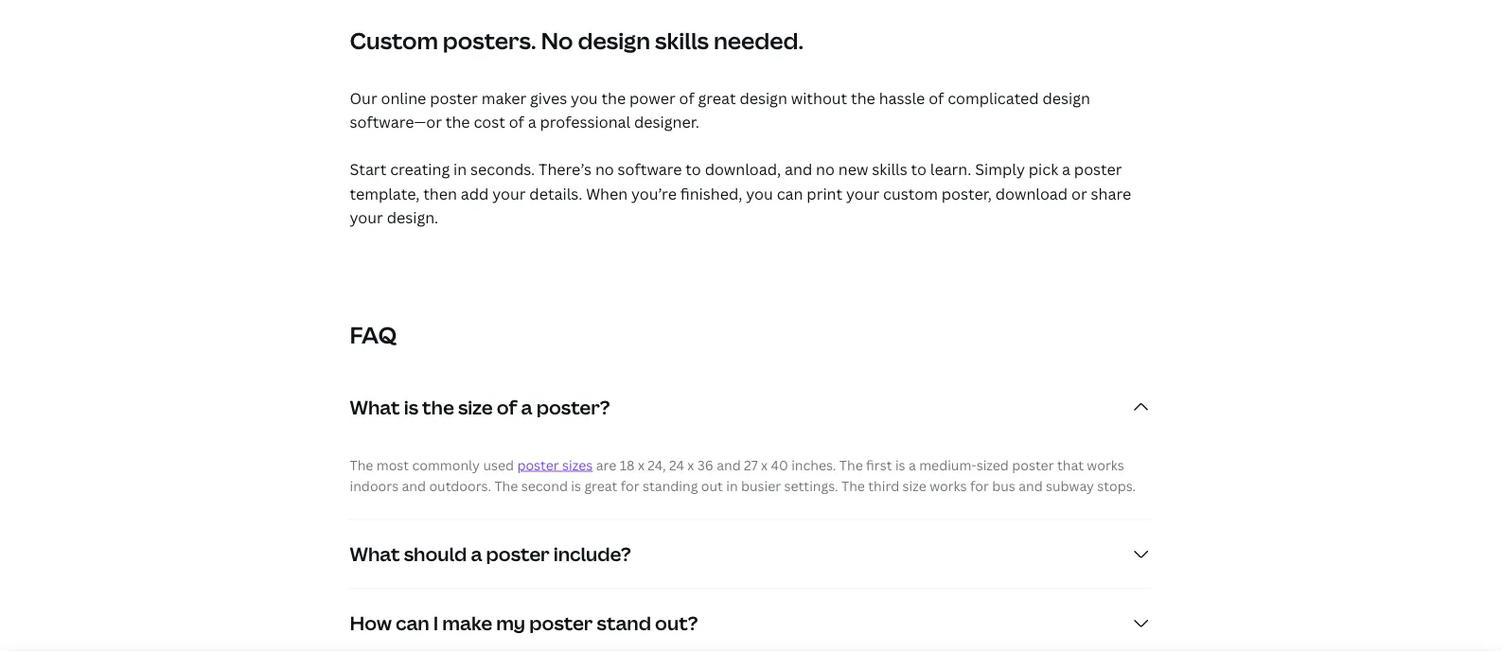 Task type: locate. For each thing, give the bounding box(es) containing it.
first
[[866, 456, 892, 474]]

design
[[578, 25, 651, 56], [740, 88, 788, 108], [1043, 88, 1091, 108]]

1 vertical spatial skills
[[872, 159, 908, 179]]

our
[[350, 88, 377, 108]]

1 to from the left
[[686, 159, 701, 179]]

you up professional
[[571, 88, 598, 108]]

of right cost
[[509, 112, 524, 132]]

1 no from the left
[[595, 159, 614, 179]]

no
[[595, 159, 614, 179], [816, 159, 835, 179]]

great
[[698, 88, 736, 108], [585, 477, 618, 495]]

0 horizontal spatial can
[[396, 610, 430, 636]]

and
[[785, 159, 813, 179], [717, 456, 741, 474], [402, 477, 426, 495], [1019, 477, 1043, 495]]

size up the "the most commonly used poster sizes"
[[458, 394, 493, 420]]

24
[[669, 456, 684, 474]]

in up add
[[454, 159, 467, 179]]

the most commonly used poster sizes
[[350, 456, 593, 474]]

is down sizes
[[571, 477, 581, 495]]

seconds.
[[471, 159, 535, 179]]

make
[[442, 610, 492, 636]]

24,
[[648, 456, 666, 474]]

great inside the our online poster maker gives you the power of great design without the hassle of complicated design software—or the cost of a professional designer.
[[698, 88, 736, 108]]

x
[[638, 456, 645, 474], [688, 456, 694, 474], [761, 456, 768, 474]]

1 horizontal spatial skills
[[872, 159, 908, 179]]

what for what should a poster include?
[[350, 541, 400, 567]]

x right '24'
[[688, 456, 694, 474]]

0 vertical spatial what
[[350, 394, 400, 420]]

pick
[[1029, 159, 1059, 179]]

poster
[[430, 88, 478, 108], [1074, 159, 1122, 179], [517, 456, 559, 474], [1012, 456, 1054, 474], [486, 541, 550, 567], [529, 610, 593, 636]]

the
[[602, 88, 626, 108], [851, 88, 876, 108], [446, 112, 470, 132], [422, 394, 454, 420]]

1 horizontal spatial works
[[1087, 456, 1125, 474]]

0 horizontal spatial to
[[686, 159, 701, 179]]

size right third
[[903, 477, 927, 495]]

great up the designer.
[[698, 88, 736, 108]]

poster up second
[[517, 456, 559, 474]]

0 vertical spatial you
[[571, 88, 598, 108]]

can
[[777, 183, 803, 203], [396, 610, 430, 636]]

0 horizontal spatial great
[[585, 477, 618, 495]]

1 vertical spatial size
[[903, 477, 927, 495]]

your
[[492, 183, 526, 203], [846, 183, 880, 203], [350, 207, 383, 228]]

what should a poster include?
[[350, 541, 631, 567]]

0 horizontal spatial design
[[578, 25, 651, 56]]

of
[[679, 88, 695, 108], [929, 88, 944, 108], [509, 112, 524, 132], [497, 394, 517, 420]]

0 horizontal spatial size
[[458, 394, 493, 420]]

our online poster maker gives you the power of great design without the hassle of complicated design software—or the cost of a professional designer.
[[350, 88, 1091, 132]]

you
[[571, 88, 598, 108], [746, 183, 773, 203]]

the left first on the right bottom of page
[[840, 456, 863, 474]]

the up commonly
[[422, 394, 454, 420]]

36
[[697, 456, 714, 474]]

should
[[404, 541, 467, 567]]

1 for from the left
[[621, 477, 640, 495]]

0 vertical spatial in
[[454, 159, 467, 179]]

size
[[458, 394, 493, 420], [903, 477, 927, 495]]

to up custom on the top right
[[911, 159, 927, 179]]

size inside dropdown button
[[458, 394, 493, 420]]

hassle
[[879, 88, 925, 108]]

0 horizontal spatial x
[[638, 456, 645, 474]]

poster up cost
[[430, 88, 478, 108]]

0 horizontal spatial you
[[571, 88, 598, 108]]

of up used
[[497, 394, 517, 420]]

skills
[[655, 25, 709, 56], [872, 159, 908, 179]]

in
[[454, 159, 467, 179], [726, 477, 738, 495]]

1 horizontal spatial in
[[726, 477, 738, 495]]

x right 18 on the bottom left
[[638, 456, 645, 474]]

0 vertical spatial size
[[458, 394, 493, 420]]

custom posters. no design skills needed.
[[350, 25, 804, 56]]

a inside 'are 18 x 24, 24 x 36 and 27 x 40 inches. the first is a medium-sized poster that works indoors and outdoors. the second is great for standing out in busier settings. the third size works for bus and subway stops.'
[[909, 456, 916, 474]]

what up most in the left of the page
[[350, 394, 400, 420]]

stand
[[597, 610, 651, 636]]

and right bus
[[1019, 477, 1043, 495]]

2 horizontal spatial is
[[896, 456, 906, 474]]

0 vertical spatial great
[[698, 88, 736, 108]]

for down 18 on the bottom left
[[621, 477, 640, 495]]

0 horizontal spatial no
[[595, 159, 614, 179]]

custom
[[883, 183, 938, 203]]

the inside dropdown button
[[422, 394, 454, 420]]

in inside 'are 18 x 24, 24 x 36 and 27 x 40 inches. the first is a medium-sized poster that works indoors and outdoors. the second is great for standing out in busier settings. the third size works for bus and subway stops.'
[[726, 477, 738, 495]]

no up when
[[595, 159, 614, 179]]

your down template,
[[350, 207, 383, 228]]

1 vertical spatial can
[[396, 610, 430, 636]]

1 vertical spatial great
[[585, 477, 618, 495]]

0 vertical spatial skills
[[655, 25, 709, 56]]

1 horizontal spatial is
[[571, 477, 581, 495]]

1 vertical spatial you
[[746, 183, 773, 203]]

great inside 'are 18 x 24, 24 x 36 and 27 x 40 inches. the first is a medium-sized poster that works indoors and outdoors. the second is great for standing out in busier settings. the third size works for bus and subway stops.'
[[585, 477, 618, 495]]

needed.
[[714, 25, 804, 56]]

can left the 'print'
[[777, 183, 803, 203]]

download,
[[705, 159, 781, 179]]

sizes
[[562, 456, 593, 474]]

design right no
[[578, 25, 651, 56]]

poster up share
[[1074, 159, 1122, 179]]

online
[[381, 88, 426, 108]]

design left without
[[740, 88, 788, 108]]

works
[[1087, 456, 1125, 474], [930, 477, 967, 495]]

the
[[350, 456, 373, 474], [840, 456, 863, 474], [495, 477, 518, 495], [842, 477, 865, 495]]

poster inside 'are 18 x 24, 24 x 36 and 27 x 40 inches. the first is a medium-sized poster that works indoors and outdoors. the second is great for standing out in busier settings. the third size works for bus and subway stops.'
[[1012, 456, 1054, 474]]

1 horizontal spatial great
[[698, 88, 736, 108]]

1 horizontal spatial no
[[816, 159, 835, 179]]

a down gives
[[528, 112, 536, 132]]

third
[[868, 477, 900, 495]]

details.
[[530, 183, 583, 203]]

there's
[[539, 159, 592, 179]]

0 vertical spatial works
[[1087, 456, 1125, 474]]

is right first on the right bottom of page
[[896, 456, 906, 474]]

2 horizontal spatial your
[[846, 183, 880, 203]]

for left bus
[[970, 477, 989, 495]]

learn.
[[930, 159, 972, 179]]

a right first on the right bottom of page
[[909, 456, 916, 474]]

and down most in the left of the page
[[402, 477, 426, 495]]

1 horizontal spatial design
[[740, 88, 788, 108]]

3 x from the left
[[761, 456, 768, 474]]

1 horizontal spatial to
[[911, 159, 927, 179]]

you down download,
[[746, 183, 773, 203]]

the left third
[[842, 477, 865, 495]]

my
[[496, 610, 526, 636]]

a right pick
[[1062, 159, 1071, 179]]

your down new
[[846, 183, 880, 203]]

designer.
[[634, 112, 699, 132]]

no up the 'print'
[[816, 159, 835, 179]]

x right 27 at the bottom of page
[[761, 456, 768, 474]]

0 vertical spatial can
[[777, 183, 803, 203]]

1 horizontal spatial your
[[492, 183, 526, 203]]

and left 27 at the bottom of page
[[717, 456, 741, 474]]

and inside start creating in seconds. there's no software to download, and no new skills to learn. simply pick a poster template, then add your details. when you're finished, you can print your custom poster, download or share your design.
[[785, 159, 813, 179]]

how
[[350, 610, 392, 636]]

share
[[1091, 183, 1132, 203]]

1 vertical spatial in
[[726, 477, 738, 495]]

works up the stops.
[[1087, 456, 1125, 474]]

you inside the our online poster maker gives you the power of great design without the hassle of complicated design software—or the cost of a professional designer.
[[571, 88, 598, 108]]

to up finished,
[[686, 159, 701, 179]]

0 horizontal spatial in
[[454, 159, 467, 179]]

what left should
[[350, 541, 400, 567]]

the up indoors
[[350, 456, 373, 474]]

1 what from the top
[[350, 394, 400, 420]]

can inside start creating in seconds. there's no software to download, and no new skills to learn. simply pick a poster template, then add your details. when you're finished, you can print your custom poster, download or share your design.
[[777, 183, 803, 203]]

i
[[433, 610, 439, 636]]

your down seconds.
[[492, 183, 526, 203]]

and up the 'print'
[[785, 159, 813, 179]]

subway
[[1046, 477, 1094, 495]]

in right out
[[726, 477, 738, 495]]

1 horizontal spatial size
[[903, 477, 927, 495]]

0 vertical spatial is
[[404, 394, 418, 420]]

1 vertical spatial what
[[350, 541, 400, 567]]

works down medium-
[[930, 477, 967, 495]]

poster up bus
[[1012, 456, 1054, 474]]

0 horizontal spatial for
[[621, 477, 640, 495]]

a inside the our online poster maker gives you the power of great design without the hassle of complicated design software—or the cost of a professional designer.
[[528, 112, 536, 132]]

2 for from the left
[[970, 477, 989, 495]]

great down are
[[585, 477, 618, 495]]

skills up custom on the top right
[[872, 159, 908, 179]]

design right complicated
[[1043, 88, 1091, 108]]

2 what from the top
[[350, 541, 400, 567]]

start
[[350, 159, 387, 179]]

of inside dropdown button
[[497, 394, 517, 420]]

1 horizontal spatial you
[[746, 183, 773, 203]]

1 horizontal spatial for
[[970, 477, 989, 495]]

0 horizontal spatial is
[[404, 394, 418, 420]]

skills up power
[[655, 25, 709, 56]]

for
[[621, 477, 640, 495], [970, 477, 989, 495]]

can left i
[[396, 610, 430, 636]]

40
[[771, 456, 788, 474]]

0 horizontal spatial skills
[[655, 25, 709, 56]]

the up professional
[[602, 88, 626, 108]]

1 horizontal spatial can
[[777, 183, 803, 203]]

1 horizontal spatial x
[[688, 456, 694, 474]]

a
[[528, 112, 536, 132], [1062, 159, 1071, 179], [521, 394, 533, 420], [909, 456, 916, 474], [471, 541, 482, 567]]

1 vertical spatial works
[[930, 477, 967, 495]]

is up most in the left of the page
[[404, 394, 418, 420]]

is
[[404, 394, 418, 420], [896, 456, 906, 474], [571, 477, 581, 495]]

what
[[350, 394, 400, 420], [350, 541, 400, 567]]

2 horizontal spatial x
[[761, 456, 768, 474]]

are
[[596, 456, 617, 474]]



Task type: describe. For each thing, give the bounding box(es) containing it.
poster right my
[[529, 610, 593, 636]]

indoors
[[350, 477, 399, 495]]

the left cost
[[446, 112, 470, 132]]

poster sizes link
[[517, 456, 593, 474]]

faq
[[350, 320, 397, 350]]

design.
[[387, 207, 439, 228]]

power
[[630, 88, 676, 108]]

of up the designer.
[[679, 88, 695, 108]]

how can i make my poster stand out?
[[350, 610, 698, 636]]

complicated
[[948, 88, 1039, 108]]

settings.
[[784, 477, 838, 495]]

posters.
[[443, 25, 536, 56]]

inches.
[[792, 456, 836, 474]]

simply
[[975, 159, 1025, 179]]

what should a poster include? button
[[350, 520, 1153, 588]]

gives
[[530, 88, 567, 108]]

medium-
[[919, 456, 977, 474]]

how can i make my poster stand out? button
[[350, 589, 1153, 652]]

2 vertical spatial is
[[571, 477, 581, 495]]

poster inside start creating in seconds. there's no software to download, and no new skills to learn. simply pick a poster template, then add your details. when you're finished, you can print your custom poster, download or share your design.
[[1074, 159, 1122, 179]]

print
[[807, 183, 843, 203]]

out?
[[655, 610, 698, 636]]

new
[[839, 159, 869, 179]]

professional
[[540, 112, 631, 132]]

add
[[461, 183, 489, 203]]

what is the size of a poster? button
[[350, 373, 1153, 441]]

what is the size of a poster?
[[350, 394, 610, 420]]

commonly
[[412, 456, 480, 474]]

you're
[[631, 183, 677, 203]]

are 18 x 24, 24 x 36 and 27 x 40 inches. the first is a medium-sized poster that works indoors and outdoors. the second is great for standing out in busier settings. the third size works for bus and subway stops.
[[350, 456, 1136, 495]]

finished,
[[680, 183, 743, 203]]

cost
[[474, 112, 505, 132]]

poster,
[[942, 183, 992, 203]]

a inside start creating in seconds. there's no software to download, and no new skills to learn. simply pick a poster template, then add your details. when you're finished, you can print your custom poster, download or share your design.
[[1062, 159, 1071, 179]]

0 horizontal spatial your
[[350, 207, 383, 228]]

1 x from the left
[[638, 456, 645, 474]]

poster?
[[536, 394, 610, 420]]

poster up how can i make my poster stand out?
[[486, 541, 550, 567]]

when
[[586, 183, 628, 203]]

software—or
[[350, 112, 442, 132]]

maker
[[482, 88, 527, 108]]

the left hassle
[[851, 88, 876, 108]]

busier
[[741, 477, 781, 495]]

stops.
[[1098, 477, 1136, 495]]

bus
[[992, 477, 1016, 495]]

include?
[[554, 541, 631, 567]]

2 horizontal spatial design
[[1043, 88, 1091, 108]]

a right should
[[471, 541, 482, 567]]

no
[[541, 25, 573, 56]]

out
[[701, 477, 723, 495]]

0 horizontal spatial works
[[930, 477, 967, 495]]

1 vertical spatial is
[[896, 456, 906, 474]]

or
[[1072, 183, 1088, 203]]

download
[[996, 183, 1068, 203]]

can inside dropdown button
[[396, 610, 430, 636]]

in inside start creating in seconds. there's no software to download, and no new skills to learn. simply pick a poster template, then add your details. when you're finished, you can print your custom poster, download or share your design.
[[454, 159, 467, 179]]

template,
[[350, 183, 420, 203]]

sized
[[977, 456, 1009, 474]]

used
[[483, 456, 514, 474]]

18
[[620, 456, 635, 474]]

standing
[[643, 477, 698, 495]]

outdoors.
[[429, 477, 491, 495]]

you inside start creating in seconds. there's no software to download, and no new skills to learn. simply pick a poster template, then add your details. when you're finished, you can print your custom poster, download or share your design.
[[746, 183, 773, 203]]

a left poster?
[[521, 394, 533, 420]]

poster inside the our online poster maker gives you the power of great design without the hassle of complicated design software—or the cost of a professional designer.
[[430, 88, 478, 108]]

most
[[377, 456, 409, 474]]

what for what is the size of a poster?
[[350, 394, 400, 420]]

2 x from the left
[[688, 456, 694, 474]]

2 to from the left
[[911, 159, 927, 179]]

then
[[423, 183, 457, 203]]

custom
[[350, 25, 438, 56]]

27
[[744, 456, 758, 474]]

size inside 'are 18 x 24, 24 x 36 and 27 x 40 inches. the first is a medium-sized poster that works indoors and outdoors. the second is great for standing out in busier settings. the third size works for bus and subway stops.'
[[903, 477, 927, 495]]

that
[[1057, 456, 1084, 474]]

software
[[618, 159, 682, 179]]

second
[[521, 477, 568, 495]]

without
[[791, 88, 848, 108]]

the down used
[[495, 477, 518, 495]]

skills inside start creating in seconds. there's no software to download, and no new skills to learn. simply pick a poster template, then add your details. when you're finished, you can print your custom poster, download or share your design.
[[872, 159, 908, 179]]

is inside what is the size of a poster? dropdown button
[[404, 394, 418, 420]]

start creating in seconds. there's no software to download, and no new skills to learn. simply pick a poster template, then add your details. when you're finished, you can print your custom poster, download or share your design.
[[350, 159, 1132, 228]]

of right hassle
[[929, 88, 944, 108]]

creating
[[390, 159, 450, 179]]

2 no from the left
[[816, 159, 835, 179]]



Task type: vqa. For each thing, say whether or not it's contained in the screenshot.
inspired
no



